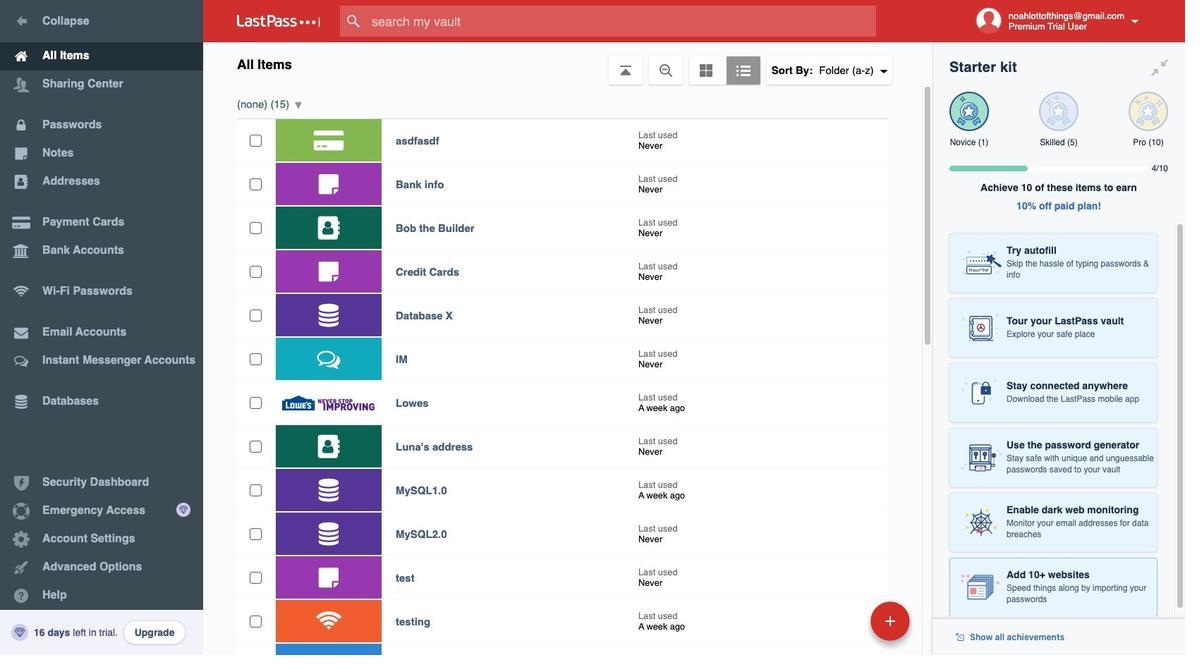 Task type: describe. For each thing, give the bounding box(es) containing it.
lastpass image
[[237, 15, 320, 28]]

search my vault text field
[[340, 6, 904, 37]]

Search search field
[[340, 6, 904, 37]]

main navigation navigation
[[0, 0, 203, 655]]

vault options navigation
[[203, 42, 933, 85]]



Task type: locate. For each thing, give the bounding box(es) containing it.
new item element
[[774, 601, 915, 641]]

new item navigation
[[774, 598, 919, 655]]



